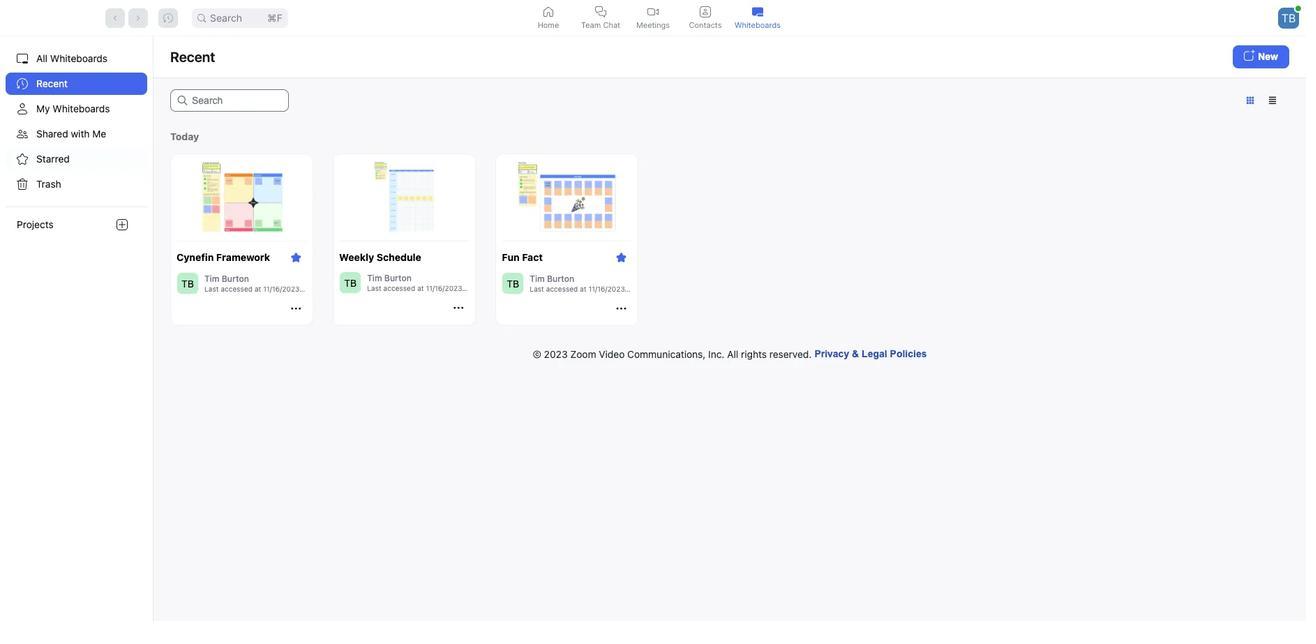 Task type: vqa. For each thing, say whether or not it's contained in the screenshot.
a in the bottom right of the page
no



Task type: locate. For each thing, give the bounding box(es) containing it.
team chat image
[[595, 6, 606, 17], [595, 6, 606, 17]]

tb
[[1282, 11, 1296, 25]]

search
[[210, 12, 242, 23]]

video on image
[[648, 6, 659, 17], [648, 6, 659, 17]]

chat
[[603, 20, 620, 30]]

contacts button
[[679, 0, 732, 36]]

meetings button
[[627, 0, 679, 36]]

home small image
[[543, 6, 554, 17], [543, 6, 554, 17]]

profile contact image
[[700, 6, 711, 17], [700, 6, 711, 17]]

home button
[[522, 0, 575, 36]]

online image
[[1296, 5, 1301, 11]]

tab list
[[522, 0, 784, 36]]

whiteboard small image
[[752, 6, 763, 17], [752, 6, 763, 17]]

online image
[[1296, 5, 1301, 11]]



Task type: describe. For each thing, give the bounding box(es) containing it.
⌘f
[[267, 12, 283, 23]]

magnifier image
[[198, 14, 206, 22]]

meetings
[[636, 20, 670, 30]]

magnifier image
[[198, 14, 206, 22]]

whiteboards button
[[732, 0, 784, 36]]

whiteboards
[[735, 20, 781, 30]]

tab list containing home
[[522, 0, 784, 36]]

contacts
[[689, 20, 722, 30]]

team
[[581, 20, 601, 30]]

team chat
[[581, 20, 620, 30]]

team chat button
[[575, 0, 627, 36]]

home
[[538, 20, 559, 30]]



